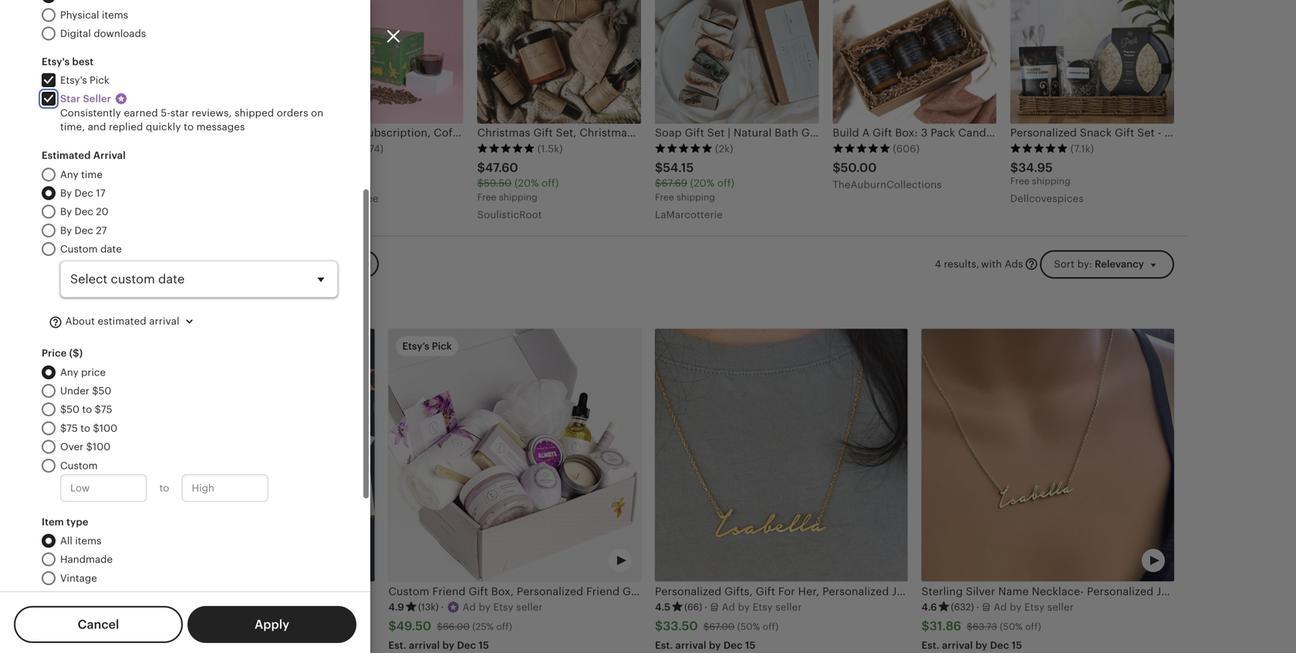 Task type: locate. For each thing, give the bounding box(es) containing it.
and down the consistently
[[88, 121, 106, 133]]

0 horizontal spatial 15
[[479, 640, 489, 652]]

est. arrival by dec 15 down $ 31.86 $ 63.73 (50% off)
[[922, 640, 1023, 652]]

date
[[100, 244, 122, 255]]

1 vertical spatial pick
[[432, 341, 452, 352]]

off) for 31.86
[[1026, 622, 1042, 632]]

build a box gift - start here! - create your own gift box, custom gift boxes for women & men, personalized gifts, make your own gift image
[[122, 329, 375, 582]]

items up downloads
[[102, 9, 128, 21]]

3 by from the top
[[60, 225, 72, 236]]

2 · from the left
[[705, 602, 708, 614]]

(66)
[[685, 602, 703, 613]]

pint glass and tea towel set pizza design image
[[122, 0, 286, 124]]

2 15 from the left
[[746, 640, 756, 652]]

dec left 20
[[75, 206, 93, 218]]

1 4.9 from the left
[[122, 602, 138, 614]]

(50% inside $ 33.50 $ 67.00 (50% off)
[[738, 622, 761, 632]]

· right (632)
[[977, 602, 980, 614]]

custom down over
[[60, 460, 98, 472]]

11
[[183, 637, 192, 648]]

$ 31.86 $ 63.73 (50% off)
[[922, 620, 1042, 634]]

3 by from the left
[[976, 640, 988, 652]]

off) inside $ 49.50 $ 66.00 (25% off)
[[497, 622, 513, 632]]

5 out of 5 stars image up 47.60 at the left top of page
[[478, 143, 535, 154]]

est. for 33.50
[[655, 640, 673, 652]]

free for 47.60
[[478, 192, 497, 203]]

0 horizontal spatial 4.9
[[122, 602, 138, 614]]

any down estimated
[[60, 169, 78, 180]]

items inside physical items digital downloads
[[102, 9, 128, 21]]

downloads
[[94, 28, 146, 39]]

0 horizontal spatial shipping
[[499, 192, 538, 203]]

and inside consistently earned 5-star reviews, shipped orders on time, and replied quickly to messages
[[88, 121, 106, 133]]

consistently earned 5-star reviews, shipped orders on time, and replied quickly to messages
[[60, 107, 324, 133]]

free down 34.95
[[1011, 176, 1030, 186]]

$ down (632)
[[967, 622, 973, 632]]

est. down 49.50
[[389, 640, 407, 652]]

by
[[60, 188, 72, 199], [60, 206, 72, 218], [60, 225, 72, 236]]

to down under
[[82, 404, 92, 416]]

0 vertical spatial custom
[[60, 244, 98, 255]]

vintage
[[60, 573, 97, 585]]

2 horizontal spatial free
[[1011, 176, 1030, 186]]

off)
[[542, 178, 559, 189], [718, 178, 735, 189], [214, 622, 229, 632], [497, 622, 513, 632], [763, 622, 779, 632], [1026, 622, 1042, 632]]

estimated
[[98, 316, 147, 327]]

$ up "soulisticroot"
[[478, 178, 484, 189]]

$ 34.95 free shipping dellcovespices
[[1011, 161, 1084, 205]]

(20%
[[515, 178, 539, 189], [691, 178, 715, 189], [188, 622, 211, 632]]

any time by dec 17 by dec 20 by dec 27
[[60, 169, 109, 236]]

estimated arrival
[[42, 150, 126, 161]]

off) up hours
[[214, 622, 229, 632]]

any up under
[[60, 367, 78, 378]]

1 5 out of 5 stars image from the left
[[122, 143, 180, 154]]

by for 33.50
[[709, 640, 721, 652]]

design
[[303, 127, 339, 139]]

1 vertical spatial $50
[[60, 404, 80, 416]]

dec left 27
[[75, 225, 93, 236]]

any inside the any price under $50 $50 to $75 $75 to $100 over $100
[[60, 367, 78, 378]]

free
[[1011, 176, 1030, 186], [478, 192, 497, 203], [655, 192, 675, 203]]

· right (66)
[[705, 602, 708, 614]]

any
[[60, 169, 78, 180], [60, 367, 78, 378]]

$ inside $ 33.50 $ 67.00 (50% off)
[[704, 622, 710, 632]]

· for 33.50
[[705, 602, 708, 614]]

1 (50% from the left
[[738, 622, 761, 632]]

arrival down 31.86
[[943, 640, 974, 652]]

15 down $ 33.50 $ 67.00 (50% off)
[[746, 640, 756, 652]]

15
[[479, 640, 489, 652], [746, 640, 756, 652], [1012, 640, 1023, 652]]

1 vertical spatial etsy's
[[60, 74, 87, 86]]

off) down "(2k)" on the top of the page
[[718, 178, 735, 189]]

5 out of 5 stars image up the "54.15"
[[655, 143, 713, 154]]

1 vertical spatial custom
[[60, 460, 98, 472]]

(606)
[[893, 143, 920, 155]]

all inside item type all items handmade vintage
[[60, 536, 72, 547]]

$100 right over
[[86, 442, 111, 453]]

0 horizontal spatial and
[[88, 121, 106, 133]]

arrival down 33.50
[[676, 640, 707, 652]]

items up handmade
[[75, 536, 101, 547]]

0 vertical spatial etsy's
[[42, 56, 70, 67]]

15 down $ 31.86 $ 63.73 (50% off)
[[1012, 640, 1023, 652]]

2 5 out of 5 stars image from the left
[[300, 143, 358, 154]]

item
[[42, 517, 64, 528]]

4.9 up 49.50
[[389, 602, 404, 614]]

on
[[311, 107, 324, 119]]

1 vertical spatial any
[[60, 367, 78, 378]]

est. down 33.50
[[655, 640, 673, 652]]

1 horizontal spatial free
[[655, 192, 675, 203]]

by for 31.86
[[976, 640, 988, 652]]

off) right 63.73
[[1026, 622, 1042, 632]]

by up custom date
[[60, 225, 72, 236]]

2 horizontal spatial 15
[[1012, 640, 1023, 652]]

$ down 4.5
[[655, 620, 663, 634]]

2 by from the left
[[709, 640, 721, 652]]

est. arrival by dec 15 for 33.50
[[655, 640, 756, 652]]

5 out of 5 stars image for soulisticroot
[[478, 143, 535, 154]]

(50% right 67.00
[[738, 622, 761, 632]]

off) for 47.60
[[542, 178, 559, 189]]

2 custom from the top
[[60, 460, 98, 472]]

shipping up dellcovespices at top
[[1033, 176, 1071, 186]]

0 horizontal spatial (50%
[[738, 622, 761, 632]]

custom down 27
[[60, 244, 98, 255]]

cancel button
[[14, 607, 183, 644]]

15 for 49.50
[[479, 640, 489, 652]]

off) right 67.00
[[763, 622, 779, 632]]

free inside "$ 54.15 $ 67.69 (20% off) free shipping lamarcotterie"
[[655, 192, 675, 203]]

1 horizontal spatial ·
[[705, 602, 708, 614]]

1 15 from the left
[[479, 640, 489, 652]]

0 horizontal spatial by
[[443, 640, 455, 652]]

0 horizontal spatial $75
[[60, 423, 78, 435]]

5 out of 5 stars image for driftawaycoffee
[[300, 143, 358, 154]]

off) inside $ 31.86 $ 63.73 (50% off)
[[1026, 622, 1042, 632]]

0 horizontal spatial est.
[[389, 640, 407, 652]]

custom inside select a price range option group
[[60, 460, 98, 472]]

1 horizontal spatial and
[[177, 127, 196, 139]]

3 15 from the left
[[1012, 640, 1023, 652]]

$
[[478, 161, 485, 175], [655, 161, 663, 175], [833, 161, 841, 175], [1011, 161, 1019, 175], [478, 178, 484, 189], [655, 178, 662, 189], [389, 620, 397, 634], [655, 620, 663, 634], [922, 620, 930, 634], [437, 622, 443, 632], [704, 622, 710, 632], [967, 622, 973, 632]]

4.9 up the sale
[[122, 602, 138, 614]]

est. for 49.50
[[389, 640, 407, 652]]

3 est. arrival by dec 15 from the left
[[922, 640, 1023, 652]]

2 vertical spatial by
[[60, 225, 72, 236]]

(50% inside $ 31.86 $ 63.73 (50% off)
[[1000, 622, 1023, 632]]

$ down (13k)
[[437, 622, 443, 632]]

soap gift set | natural bath gift box mom – happy birthday vegan soap gift – self care box – christmas gift set for women - mother's day kit image
[[655, 0, 819, 124]]

hours
[[195, 637, 223, 648]]

shipping up "soulisticroot"
[[499, 192, 538, 203]]

all left filters
[[322, 259, 335, 270]]

0 vertical spatial all
[[322, 259, 335, 270]]

shipping inside $ 34.95 free shipping dellcovespices
[[1033, 176, 1071, 186]]

estimated
[[42, 150, 91, 161]]

off) inside the $ 47.60 $ 59.50 (20% off) free shipping soulisticroot
[[542, 178, 559, 189]]

price
[[42, 348, 67, 360]]

1 · from the left
[[441, 602, 444, 614]]

by down $ 33.50 $ 67.00 (50% off)
[[709, 640, 721, 652]]

arrival right estimated
[[149, 316, 180, 327]]

etsy's up star on the top left of page
[[60, 74, 87, 86]]

3 · from the left
[[977, 602, 980, 614]]

1 any from the top
[[60, 169, 78, 180]]

67.00
[[710, 622, 735, 632]]

(20% inside the $ 47.60 $ 59.50 (20% off) free shipping soulisticroot
[[515, 178, 539, 189]]

etsy's best
[[42, 56, 94, 67]]

(50% for 33.50
[[738, 622, 761, 632]]

by left 20
[[60, 206, 72, 218]]

1 est. arrival by dec 15 from the left
[[389, 640, 489, 652]]

· for 49.50
[[441, 602, 444, 614]]

15 for 33.50
[[746, 640, 756, 652]]

pick inside search filters dialog
[[90, 74, 109, 86]]

1 horizontal spatial est. arrival by dec 15
[[655, 640, 756, 652]]

33.50
[[663, 620, 698, 634]]

(50% right 63.73
[[1000, 622, 1023, 632]]

est. arrival by dec 15 down $ 33.50 $ 67.00 (50% off)
[[655, 640, 756, 652]]

$100
[[93, 423, 117, 435], [86, 442, 111, 453]]

0 horizontal spatial pick
[[90, 74, 109, 86]]

dec down 66.00
[[457, 640, 476, 652]]

about estimated arrival
[[63, 316, 180, 327]]

(20% up hours
[[188, 622, 211, 632]]

$ 33.50 $ 67.00 (50% off)
[[655, 620, 779, 634]]

shipping
[[1033, 176, 1071, 186], [499, 192, 538, 203], [677, 192, 716, 203]]

0 vertical spatial any
[[60, 169, 78, 180]]

free inside $ 34.95 free shipping dellcovespices
[[1011, 176, 1030, 186]]

about
[[65, 316, 95, 327]]

1 horizontal spatial (20%
[[515, 178, 539, 189]]

pick for etsy's pick
[[432, 341, 452, 352]]

1 horizontal spatial (50%
[[1000, 622, 1023, 632]]

est. arrival by dec 15
[[389, 640, 489, 652], [655, 640, 756, 652], [922, 640, 1023, 652]]

build a gift box: 3 pack candle set, housewarming gifts, create your own gift box, personalized candle gift set, make your own gift image
[[833, 0, 997, 124]]

christmas gift set, christmas gift for her, spa gift box, relax gift, coworker gift, ready to ship gift, friend gift, care package image
[[478, 0, 641, 124]]

0 vertical spatial $100
[[93, 423, 117, 435]]

1 custom from the top
[[60, 244, 98, 255]]

1 est. from the left
[[389, 640, 407, 652]]

ends
[[146, 637, 169, 648]]

items
[[102, 9, 128, 21], [75, 536, 101, 547]]

by
[[443, 640, 455, 652], [709, 640, 721, 652], [976, 640, 988, 652]]

1 horizontal spatial pick
[[432, 341, 452, 352]]

1 horizontal spatial all
[[322, 259, 335, 270]]

4 results,
[[935, 258, 980, 270]]

star
[[60, 93, 80, 105]]

off) for 54.15
[[718, 178, 735, 189]]

2 horizontal spatial (20%
[[691, 178, 715, 189]]

(32.9k)
[[152, 602, 182, 613]]

High number field
[[182, 475, 269, 502]]

(20% inside "$ 54.15 $ 67.69 (20% off) free shipping lamarcotterie"
[[691, 178, 715, 189]]

search filters dialog
[[0, 0, 1297, 654]]

pick right etsy's
[[432, 341, 452, 352]]

pint
[[122, 127, 142, 139]]

$ inside $ 49.50 $ 66.00 (25% off)
[[437, 622, 443, 632]]

0 vertical spatial items
[[102, 9, 128, 21]]

all down 'type'
[[60, 536, 72, 547]]

$100 down 'price'
[[93, 423, 117, 435]]

3 est. from the left
[[922, 640, 940, 652]]

apply button
[[188, 607, 357, 644]]

est. arrival by dec 15 down $ 49.50 $ 66.00 (25% off)
[[389, 640, 489, 652]]

pick up seller at left top
[[90, 74, 109, 86]]

to inside consistently earned 5-star reviews, shipped orders on time, and replied quickly to messages
[[184, 121, 194, 133]]

free inside the $ 47.60 $ 59.50 (20% off) free shipping soulisticroot
[[478, 192, 497, 203]]

$ right 33.50
[[704, 622, 710, 632]]

all
[[322, 259, 335, 270], [60, 536, 72, 547]]

free down '59.50'
[[478, 192, 497, 203]]

est.
[[389, 640, 407, 652], [655, 640, 673, 652], [922, 640, 940, 652]]

to down the star
[[184, 121, 194, 133]]

1 horizontal spatial $50
[[92, 386, 111, 397]]

$ inside $ 34.95 free shipping dellcovespices
[[1011, 161, 1019, 175]]

3 5 out of 5 stars image from the left
[[478, 143, 535, 154]]

etsy's left best
[[42, 56, 70, 67]]

4.9
[[122, 602, 138, 614], [389, 602, 404, 614]]

2 horizontal spatial ·
[[977, 602, 980, 614]]

in
[[172, 637, 181, 648]]

off) inside $ 33.50 $ 67.00 (50% off)
[[763, 622, 779, 632]]

arrival down 49.50
[[409, 640, 440, 652]]

1 vertical spatial by
[[60, 206, 72, 218]]

17
[[96, 188, 106, 199]]

off) inside "$ 54.15 $ 67.69 (20% off) free shipping lamarcotterie"
[[718, 178, 735, 189]]

(20% right '59.50'
[[515, 178, 539, 189]]

by for 49.50
[[443, 640, 455, 652]]

0 vertical spatial pick
[[90, 74, 109, 86]]

67.69
[[662, 178, 688, 189]]

any for any time by dec 17 by dec 20 by dec 27
[[60, 169, 78, 180]]

5 out of 5 stars image down "glass"
[[122, 143, 180, 154]]

shipping inside the $ 47.60 $ 59.50 (20% off) free shipping soulisticroot
[[499, 192, 538, 203]]

arrival for 31.86
[[943, 640, 974, 652]]

custom for custom
[[60, 460, 98, 472]]

0 horizontal spatial (20%
[[188, 622, 211, 632]]

by down 63.73
[[976, 640, 988, 652]]

2 est. arrival by dec 15 from the left
[[655, 640, 756, 652]]

2 horizontal spatial est.
[[922, 640, 940, 652]]

0 horizontal spatial all
[[60, 536, 72, 547]]

$50 down under
[[60, 404, 80, 416]]

4.9 for 8.75
[[122, 602, 138, 614]]

2 horizontal spatial est. arrival by dec 15
[[922, 640, 1023, 652]]

$50
[[92, 386, 111, 397], [60, 404, 80, 416]]

off) right (25%
[[497, 622, 513, 632]]

0 vertical spatial by
[[60, 188, 72, 199]]

8.75
[[167, 622, 186, 632]]

5 out of 5 stars image down design
[[300, 143, 358, 154]]

1 horizontal spatial 4.9
[[389, 602, 404, 614]]

$75 up over
[[60, 423, 78, 435]]

5 out of 5 stars image up "50.00"
[[833, 143, 891, 154]]

shipping up lamarcotterie
[[677, 192, 716, 203]]

type
[[67, 517, 88, 528]]

1 by from the left
[[443, 640, 455, 652]]

etsy's pick
[[60, 74, 109, 86]]

arrival for 49.50
[[409, 640, 440, 652]]

etsy's for etsy's best
[[42, 56, 70, 67]]

2 4.9 from the left
[[389, 602, 404, 614]]

1 horizontal spatial 15
[[746, 640, 756, 652]]

1 vertical spatial items
[[75, 536, 101, 547]]

coffee gift subscription, coffee lovers gift, eco-friendly and sustainable, fresh, single origin, whole bean or ground image
[[300, 0, 464, 124]]

$75 down 'price'
[[95, 404, 112, 416]]

2 (50% from the left
[[1000, 622, 1023, 632]]

(50%
[[738, 622, 761, 632], [1000, 622, 1023, 632]]

5 out of 5 stars image up 34.95
[[1011, 143, 1069, 154]]

15 down (25%
[[479, 640, 489, 652]]

· right (13k)
[[441, 602, 444, 614]]

any price under $50 $50 to $75 $75 to $100 over $100
[[60, 367, 117, 453]]

0 vertical spatial $75
[[95, 404, 112, 416]]

1 horizontal spatial by
[[709, 640, 721, 652]]

custom inside "select an estimated delivery date" 'option group'
[[60, 244, 98, 255]]

shipping inside "$ 54.15 $ 67.69 (20% off) free shipping lamarcotterie"
[[677, 192, 716, 203]]

est. down 31.86
[[922, 640, 940, 652]]

filters
[[338, 259, 367, 270]]

0 horizontal spatial est. arrival by dec 15
[[389, 640, 489, 652]]

off) down (1.5k)
[[542, 178, 559, 189]]

$ 49.50 $ 66.00 (25% off)
[[389, 620, 513, 634]]

6 5 out of 5 stars image from the left
[[1011, 143, 1069, 154]]

1 horizontal spatial shipping
[[677, 192, 716, 203]]

$ left 66.00
[[389, 620, 397, 634]]

any inside any time by dec 17 by dec 20 by dec 27
[[60, 169, 78, 180]]

1 vertical spatial all
[[60, 536, 72, 547]]

2 horizontal spatial by
[[976, 640, 988, 652]]

·
[[441, 602, 444, 614], [705, 602, 708, 614], [977, 602, 980, 614]]

etsy's
[[403, 341, 430, 352]]

$50 down 'price'
[[92, 386, 111, 397]]

5 out of 5 stars image
[[122, 143, 180, 154], [300, 143, 358, 154], [478, 143, 535, 154], [655, 143, 713, 154], [833, 143, 891, 154], [1011, 143, 1069, 154]]

4.9 for $
[[389, 602, 404, 614]]

time,
[[60, 121, 85, 133]]

2 est. from the left
[[655, 640, 673, 652]]

free down 67.69 in the top right of the page
[[655, 192, 675, 203]]

orders
[[277, 107, 308, 119]]

by down $ 49.50 $ 66.00 (25% off)
[[443, 640, 455, 652]]

0 horizontal spatial free
[[478, 192, 497, 203]]

0 horizontal spatial ·
[[441, 602, 444, 614]]

5 out of 5 stars image inside pint glass and tea towel set pizza design link
[[122, 143, 180, 154]]

4 5 out of 5 stars image from the left
[[655, 143, 713, 154]]

off) for 33.50
[[763, 622, 779, 632]]

1 horizontal spatial est.
[[655, 640, 673, 652]]

$ up dellcovespices at top
[[1011, 161, 1019, 175]]

2 any from the top
[[60, 367, 78, 378]]

$ up theauburncollections
[[833, 161, 841, 175]]

by left 17
[[60, 188, 72, 199]]

(20% right 67.69 in the top right of the page
[[691, 178, 715, 189]]

Low number field
[[60, 475, 147, 502]]

2 horizontal spatial shipping
[[1033, 176, 1071, 186]]

and down the star
[[177, 127, 196, 139]]

star
[[171, 107, 189, 119]]



Task type: describe. For each thing, give the bounding box(es) containing it.
(20% for 54.15
[[691, 178, 715, 189]]

off) for 49.50
[[497, 622, 513, 632]]

31.86
[[930, 620, 962, 634]]

physical
[[60, 9, 99, 21]]

earned
[[124, 107, 158, 119]]

with ads
[[982, 258, 1024, 270]]

(50% for 31.86
[[1000, 622, 1023, 632]]

custom date
[[60, 244, 122, 255]]

arrival
[[93, 150, 126, 161]]

soulisticroot
[[478, 209, 542, 221]]

$ up lamarcotterie
[[655, 178, 662, 189]]

towel
[[220, 127, 250, 139]]

est. arrival by dec 15 for 31.86
[[922, 640, 1023, 652]]

27
[[96, 225, 107, 236]]

all filters button
[[295, 251, 379, 279]]

4
[[935, 258, 942, 270]]

physical items digital downloads
[[60, 9, 146, 39]]

arrival for 33.50
[[676, 640, 707, 652]]

5 5 out of 5 stars image from the left
[[833, 143, 891, 154]]

5 out of 5 stars image for lamarcotterie
[[655, 143, 713, 154]]

quickly
[[146, 121, 181, 133]]

shipping for 54.15
[[677, 192, 716, 203]]

custom for custom date
[[60, 244, 98, 255]]

63.73
[[973, 622, 998, 632]]

to up over
[[80, 423, 90, 435]]

$ inside $ 50.00 theauburncollections
[[833, 161, 841, 175]]

(632)
[[952, 602, 975, 613]]

50.00
[[841, 161, 877, 175]]

(25%
[[473, 622, 494, 632]]

star seller
[[60, 93, 111, 105]]

66.00
[[443, 622, 470, 632]]

pizza
[[274, 127, 300, 139]]

dellcovespices
[[1011, 193, 1084, 205]]

shipped
[[235, 107, 274, 119]]

dec left 17
[[75, 188, 93, 199]]

(20% for 47.60
[[515, 178, 539, 189]]

4.5
[[655, 602, 671, 614]]

sale
[[122, 637, 143, 648]]

sale ends in 11 hours
[[122, 637, 223, 648]]

select a price range option group
[[32, 366, 338, 506]]

(2k)
[[716, 143, 734, 155]]

consistently
[[60, 107, 121, 119]]

all inside all filters 'button'
[[322, 259, 335, 270]]

$ up 67.69 in the top right of the page
[[655, 161, 663, 175]]

1 vertical spatial $75
[[60, 423, 78, 435]]

$ down 4.6
[[922, 620, 930, 634]]

2 by from the top
[[60, 206, 72, 218]]

messages
[[197, 121, 245, 133]]

digital
[[60, 28, 91, 39]]

free for 54.15
[[655, 192, 675, 203]]

to left high number field
[[159, 483, 169, 494]]

pint glass and tea towel set pizza design link
[[122, 0, 339, 210]]

personalized gifts, gift for her, personalized jewelry, personalized name necklace, custom name necklace, jewelry, gold name necklace image
[[655, 329, 908, 582]]

item type all items handmade vintage
[[42, 517, 113, 585]]

(7.1k)
[[1071, 143, 1095, 155]]

dec down 67.00
[[724, 640, 743, 652]]

$ inside $ 31.86 $ 63.73 (50% off)
[[967, 622, 973, 632]]

$ up '59.50'
[[478, 161, 485, 175]]

select an estimated delivery date option group
[[32, 168, 338, 298]]

etsy's for etsy's pick
[[60, 74, 87, 86]]

theauburncollections
[[833, 179, 942, 191]]

cancel
[[78, 618, 119, 632]]

results,
[[944, 258, 980, 270]]

price ($)
[[42, 348, 83, 360]]

driftawaycoffee
[[300, 193, 379, 205]]

handmade
[[60, 554, 113, 566]]

pick for etsy's pick
[[90, 74, 109, 86]]

pint glass and tea towel set pizza design
[[122, 127, 339, 139]]

dec down 63.73
[[991, 640, 1010, 652]]

time
[[81, 169, 103, 180]]

· for 31.86
[[977, 602, 980, 614]]

personalized snack gift set - popcorn kernels popcorn seasoning and microwavable popcorn bowl, flavored popcorn, popcorn gift box image
[[1011, 0, 1175, 124]]

$ 47.60 $ 59.50 (20% off) free shipping soulisticroot
[[478, 161, 559, 221]]

tea
[[199, 127, 217, 139]]

over
[[60, 442, 83, 453]]

apply
[[255, 618, 289, 632]]

lamarcotterie
[[655, 209, 723, 221]]

under
[[60, 386, 89, 397]]

49.50
[[397, 620, 432, 634]]

1 vertical spatial $100
[[86, 442, 111, 453]]

54.15
[[663, 161, 694, 175]]

0 vertical spatial $50
[[92, 386, 111, 397]]

4.6
[[922, 602, 938, 614]]

8.75 (20% off)
[[167, 622, 229, 632]]

0 horizontal spatial $50
[[60, 404, 80, 416]]

1 horizontal spatial $75
[[95, 404, 112, 416]]

59.50
[[484, 178, 512, 189]]

custom friend gift box, personalized friend gifts, personal message, custom personalize, custom gift, personalized gift, gift box for friend image
[[389, 329, 641, 582]]

with
[[982, 258, 1003, 270]]

shipping for 47.60
[[499, 192, 538, 203]]

replied
[[109, 121, 143, 133]]

price
[[81, 367, 106, 378]]

20
[[96, 206, 109, 218]]

15 for 31.86
[[1012, 640, 1023, 652]]

reviews,
[[192, 107, 232, 119]]

about estimated arrival button
[[37, 307, 209, 337]]

seller
[[83, 93, 111, 105]]

glass
[[145, 127, 174, 139]]

47.60
[[485, 161, 519, 175]]

sterling silver name necklace- personalized jewelry- custom name jewelry- personalized gift- christmas gift for her- gift for mom- gifts image
[[922, 329, 1175, 582]]

items inside item type all items handmade vintage
[[75, 536, 101, 547]]

1 by from the top
[[60, 188, 72, 199]]

any for any price under $50 $50 to $75 $75 to $100 over $100
[[60, 367, 78, 378]]

est. for 31.86
[[922, 640, 940, 652]]

5 out of 5 stars image for dellcovespices
[[1011, 143, 1069, 154]]

ads
[[1005, 258, 1024, 270]]

5-
[[161, 107, 171, 119]]

34.95
[[1019, 161, 1053, 175]]

($)
[[69, 348, 83, 360]]

arrival inside dropdown button
[[149, 316, 180, 327]]

(13k)
[[418, 602, 439, 613]]

est. arrival by dec 15 for 49.50
[[389, 640, 489, 652]]



Task type: vqa. For each thing, say whether or not it's contained in the screenshot.
54.15's "(20%"
yes



